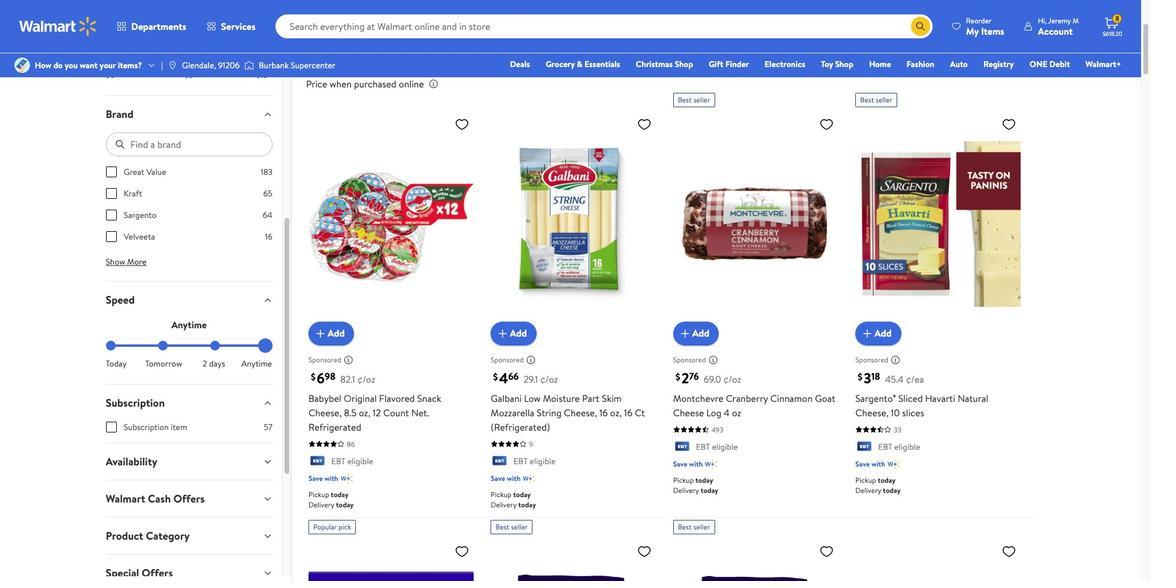 Task type: vqa. For each thing, say whether or not it's contained in the screenshot.
AM associated with Wednesday, Nov 22 2023, 10:40 AM element
no



Task type: describe. For each thing, give the bounding box(es) containing it.
$618.20
[[1103, 29, 1123, 38]]

pick
[[339, 522, 351, 532]]

ebt eligible for 3
[[879, 441, 921, 453]]

hi, jeremy m account
[[1038, 15, 1079, 37]]

to
[[937, 0, 946, 8]]

cheese, inside $ 4 66 29.1 ¢/oz galbani low moisture part skim mozzarella string cheese, 16 oz, 16 ct (refrigerated)
[[564, 406, 597, 419]]

4 inside $ 4 66 29.1 ¢/oz galbani low moisture part skim mozzarella string cheese, 16 oz, 16 ct (refrigerated)
[[499, 368, 508, 388]]

you
[[65, 59, 78, 71]]

finder
[[726, 58, 749, 70]]

with for 3
[[872, 459, 886, 469]]

cheese inside deli sliced cheese
[[769, 5, 800, 18]]

(1000+)
[[429, 55, 462, 68]]

toy shop link
[[816, 58, 859, 71]]

skim
[[602, 392, 622, 405]]

crumbled & parm cheese link
[[825, 0, 887, 19]]

pickup for 3
[[856, 475, 877, 485]]

subscription button
[[96, 385, 282, 421]]

velveeta
[[124, 231, 155, 243]]

add to cart image
[[861, 326, 875, 341]]

$ for 4
[[493, 370, 498, 383]]

price when purchased online
[[306, 77, 424, 91]]

sliced cheese link
[[322, 0, 384, 19]]

more
[[127, 256, 147, 268]]

flavored
[[379, 392, 415, 405]]

availability
[[106, 454, 157, 469]]

pickup today delivery today for 4
[[491, 490, 536, 510]]

cheese inside cottage & ricotta cheese
[[481, 14, 512, 28]]

walmart plus image for 4
[[523, 473, 535, 485]]

ebt image for 3
[[856, 442, 874, 454]]

add for 1st add to cart image from the right
[[693, 327, 710, 340]]

walmart plus image for 2
[[706, 458, 718, 470]]

walmart plus image for 6
[[341, 473, 353, 485]]

account
[[1038, 24, 1073, 37]]

crumbled
[[831, 0, 872, 8]]

product
[[106, 529, 143, 544]]

services button
[[197, 12, 266, 41]]

with for 2
[[690, 459, 703, 469]]

dairy free cheese link
[[969, 0, 1031, 19]]

toy
[[821, 58, 834, 70]]

cheese inside cream cheese & spreads
[[405, 5, 436, 18]]

add for add to cart image for 4
[[510, 327, 527, 340]]

save with for 2
[[673, 459, 703, 469]]

& for cottage & ricotta cheese
[[512, 0, 518, 8]]

walmart+ link
[[1081, 58, 1127, 71]]

subscription for subscription item
[[124, 421, 169, 433]]

2 inside $ 2 76 69.0 ¢/oz montchevre cranberry cinnamon goat cheese log 4 oz
[[682, 368, 689, 388]]

walmart
[[106, 491, 145, 506]]

pickup for 4
[[491, 490, 512, 500]]

how do you want your items?
[[35, 59, 142, 71]]

2 days
[[203, 358, 225, 370]]

add for add to cart image for 6
[[328, 327, 345, 340]]

count
[[383, 406, 409, 419]]

cheese inside crumbled & parm cheese
[[853, 5, 884, 18]]

delivery for 2
[[673, 485, 699, 496]]

refrigerated
[[309, 421, 361, 434]]

natural
[[958, 392, 989, 405]]

eligible for 4
[[530, 455, 556, 467]]

auto link
[[945, 58, 974, 71]]

pickup today delivery today for 6
[[309, 490, 354, 510]]

8.5
[[344, 406, 357, 419]]

save for 2
[[673, 459, 688, 469]]

ebt for 2
[[696, 441, 710, 453]]

$ 3 18 45.4 ¢/ea sargento® sliced havarti natural cheese, 10 slices
[[856, 368, 989, 419]]

christmas
[[636, 58, 673, 70]]

|
[[161, 59, 163, 71]]

45.4
[[885, 373, 904, 386]]

cheese inside dairy free cheese
[[984, 5, 1015, 18]]

mozzarella
[[491, 406, 535, 419]]

walmart cash offers
[[106, 491, 205, 506]]

86
[[347, 439, 355, 449]]

Anytime radio
[[263, 341, 273, 351]]

do
[[53, 59, 63, 71]]

slices
[[903, 406, 925, 419]]

cube
[[553, 0, 575, 8]]

save for 6
[[309, 473, 323, 484]]

burbank
[[259, 59, 289, 71]]

anytime inside how fast do you want your order? option group
[[242, 358, 272, 370]]

cheese in dairy & eggs (1000+)
[[306, 52, 462, 68]]

shop for toy shop
[[836, 58, 854, 70]]

delivery for 6
[[309, 500, 334, 510]]

dairy inside dairy free cheese
[[978, 0, 1001, 8]]

melt
[[902, 5, 921, 18]]

$ for 3
[[858, 370, 863, 383]]

Find a brand search field
[[106, 132, 273, 156]]

ebt for 3
[[879, 441, 893, 453]]

cheese inside ready to melt cheese
[[923, 5, 954, 18]]

kit
[[1082, 5, 1094, 18]]

 image for how do you want your items?
[[14, 58, 30, 73]]

one debit
[[1030, 58, 1071, 70]]

grocery
[[546, 58, 575, 70]]

one debit link
[[1025, 58, 1076, 71]]

¢/oz for 2
[[724, 373, 742, 386]]

18
[[872, 370, 881, 383]]

offers inside special offers dropdown button
[[142, 566, 173, 581]]

add to favorites list, montchevre cranberry cinnamon goat cheese log 4 oz image
[[820, 117, 834, 132]]

save with for 4
[[491, 473, 521, 484]]

snack
[[417, 392, 442, 405]]

reorder
[[967, 15, 992, 25]]

gift finder
[[709, 58, 749, 70]]

availability tab
[[96, 443, 282, 480]]

cottage & ricotta cheese link
[[465, 0, 528, 28]]

christmas shop link
[[631, 58, 699, 71]]

fashion
[[907, 58, 935, 70]]

save for 4
[[491, 473, 505, 484]]

galbani low moisture part skim mozzarella string cheese, 16 oz, 16 ct (refrigerated) image
[[491, 112, 657, 336]]

183
[[261, 166, 273, 178]]

specialty cheese link
[[681, 0, 743, 19]]

(refrigerated)
[[491, 421, 550, 434]]

with for 6
[[325, 473, 338, 484]]

 image for glendale, 91206
[[168, 61, 177, 70]]

pickup today delivery today for 3
[[856, 475, 901, 496]]

ebt image for 2
[[673, 442, 691, 454]]

pickup today delivery today for 2
[[673, 475, 719, 496]]

add to cart image for 4
[[496, 326, 510, 341]]

tomorrow
[[145, 358, 182, 370]]

services
[[221, 20, 256, 33]]

add button for sargento® sliced havarti natural cheese, 10 slices image
[[856, 322, 902, 346]]

gift
[[709, 58, 724, 70]]

ebt eligible for 4
[[514, 455, 556, 467]]

part
[[582, 392, 600, 405]]

& inside cream cheese & spreads
[[438, 5, 444, 18]]

kraft singles american cheese slices, 24 ct pk image
[[309, 539, 474, 581]]

ebt image for 4
[[491, 456, 509, 468]]

offers inside walmart cash offers dropdown button
[[173, 491, 205, 506]]

cash
[[148, 491, 171, 506]]

& left the eggs
[[390, 52, 399, 68]]

cream cheese & spreads
[[405, 0, 444, 28]]

brand group
[[106, 166, 273, 252]]

66
[[508, 370, 519, 383]]

add to favorites list, babybel original flavored snack cheese, 8.5 oz, 12 count net. refrigerated image
[[455, 117, 469, 132]]

speed
[[106, 292, 135, 307]]

ebt for 4
[[514, 455, 528, 467]]

Tomorrow radio
[[158, 341, 168, 351]]

cheese, for 6
[[309, 406, 342, 419]]

brand tab
[[96, 96, 282, 132]]

$ for 6
[[311, 370, 316, 383]]

ready to melt cheese
[[902, 0, 954, 18]]

add to favorites list, kraft singles american cheese slices, 24 ct pk image
[[455, 544, 469, 559]]

0 horizontal spatial anytime
[[172, 318, 207, 331]]

registry
[[984, 58, 1014, 70]]

electronics link
[[760, 58, 811, 71]]

christmas shop
[[636, 58, 694, 70]]

eggs
[[401, 52, 427, 68]]

& for crumbled & parm cheese
[[875, 0, 881, 8]]

walmart plus image for 3
[[888, 458, 900, 470]]

8 $618.20
[[1103, 13, 1123, 38]]

how fast do you want your order? option group
[[106, 341, 273, 370]]



Task type: locate. For each thing, give the bounding box(es) containing it.
save
[[673, 459, 688, 469], [856, 459, 870, 469], [309, 473, 323, 484], [491, 473, 505, 484]]

4 sponsored from the left
[[856, 355, 889, 365]]

walmart plus image
[[888, 458, 900, 470], [523, 473, 535, 485]]

3 ¢/oz from the left
[[724, 373, 742, 386]]

1 horizontal spatial 4
[[724, 406, 730, 419]]

& right crumbled
[[875, 0, 881, 8]]

dairy
[[978, 0, 1001, 8], [360, 52, 388, 68]]

great value
[[124, 166, 166, 178]]

3 add button from the left
[[673, 322, 719, 346]]

None range field
[[106, 345, 273, 347]]

shredded
[[261, 0, 301, 8]]

add to cart image up "66"
[[496, 326, 510, 341]]

1 $ from the left
[[311, 370, 316, 383]]

sliced
[[340, 0, 365, 8], [781, 0, 806, 8], [899, 392, 923, 405]]

walmart cash offers button
[[96, 481, 282, 517]]

anytime
[[172, 318, 207, 331], [242, 358, 272, 370]]

sponsored for ad disclaimer and feedback for ingridsponsoredproducts image for 3
[[856, 355, 889, 365]]

pickup for 2
[[673, 475, 694, 485]]

16 down the skim on the right
[[600, 406, 608, 419]]

4 inside $ 2 76 69.0 ¢/oz montchevre cranberry cinnamon goat cheese log 4 oz
[[724, 406, 730, 419]]

0 vertical spatial walmart plus image
[[706, 458, 718, 470]]

2 left days on the left of page
[[203, 358, 207, 370]]

add to cart image up 98
[[313, 326, 328, 341]]

show
[[106, 256, 125, 268]]

$ 6 98 82.1 ¢/oz babybel original flavored snack cheese, 8.5 oz, 12 count net. refrigerated
[[309, 368, 442, 434]]

 image left how
[[14, 58, 30, 73]]

2 add from the left
[[510, 327, 527, 340]]

anytime down anytime "option"
[[242, 358, 272, 370]]

 image left $15+ on the top of the page
[[245, 59, 254, 71]]

subscription tab
[[96, 385, 282, 421]]

ebt down (refrigerated)
[[514, 455, 528, 467]]

1 horizontal spatial 2
[[682, 368, 689, 388]]

offers
[[173, 491, 205, 506], [142, 566, 173, 581]]

1 oz, from the left
[[359, 406, 371, 419]]

&
[[512, 0, 518, 8], [577, 0, 584, 8], [875, 0, 881, 8], [438, 5, 444, 18], [390, 52, 399, 68], [577, 58, 583, 70]]

subscription left item
[[124, 421, 169, 433]]

1 horizontal spatial walmart plus image
[[706, 458, 718, 470]]

special offers
[[106, 566, 173, 581]]

2 horizontal spatial sliced
[[899, 392, 923, 405]]

want
[[80, 59, 98, 71]]

registry link
[[979, 58, 1020, 71]]

1 vertical spatial ebt image
[[309, 456, 327, 468]]

deli sliced cheese link
[[753, 0, 815, 19]]

0 horizontal spatial add to cart image
[[313, 326, 328, 341]]

sponsored up '76'
[[673, 355, 706, 365]]

add button for montchevre cranberry cinnamon goat cheese log 4 oz image
[[673, 322, 719, 346]]

98
[[325, 370, 336, 383]]

ebt image down montchevre
[[673, 442, 691, 454]]

subscription for subscription
[[106, 396, 165, 411]]

0 horizontal spatial shop
[[675, 58, 694, 70]]

cheese, for 3
[[856, 406, 889, 419]]

3 $ from the left
[[676, 370, 681, 383]]

ad disclaimer and feedback for ingridsponsoredproducts image up 29.1
[[526, 355, 536, 365]]

ad disclaimer and feedback for ingridsponsoredproducts image for 2
[[709, 355, 718, 365]]

0 vertical spatial subscription
[[106, 396, 165, 411]]

0 vertical spatial dairy
[[978, 0, 1001, 8]]

string inside $ 4 66 29.1 ¢/oz galbani low moisture part skim mozzarella string cheese, 16 oz, 16 ct (refrigerated)
[[537, 406, 562, 419]]

burbank supercenter
[[259, 59, 336, 71]]

eligible for 6
[[348, 455, 373, 467]]

0 vertical spatial offers
[[173, 491, 205, 506]]

& right cube
[[577, 0, 584, 8]]

sponsored up 18
[[856, 355, 889, 365]]

anytime up how fast do you want your order? option group
[[172, 318, 207, 331]]

0 horizontal spatial ebt image
[[309, 456, 327, 468]]

6
[[317, 368, 325, 388]]

$ inside $ 4 66 29.1 ¢/oz galbani low moisture part skim mozzarella string cheese, 16 oz, 16 ct (refrigerated)
[[493, 370, 498, 383]]

0 horizontal spatial walmart plus image
[[523, 473, 535, 485]]

1 horizontal spatial sliced
[[781, 0, 806, 8]]

ad disclaimer and feedback for ingridsponsoredproducts image
[[526, 355, 536, 365], [709, 355, 718, 365], [891, 355, 901, 365]]

add to favorites list, great value singles american pasteurized prepared cheese product, 16 oz, 24 count image
[[1002, 544, 1017, 559]]

¢/oz right 82.1
[[358, 373, 376, 386]]

great value finely shredded low-moisture part-skim mozzarella cheese, 8 oz image
[[673, 539, 839, 581]]

shop right christmas on the top right of the page
[[675, 58, 694, 70]]

12
[[373, 406, 381, 419]]

legal information image
[[429, 79, 439, 89]]

3 add from the left
[[693, 327, 710, 340]]

0 horizontal spatial offers
[[142, 566, 173, 581]]

with for 4
[[507, 473, 521, 484]]

dairy right in
[[360, 52, 388, 68]]

sargento®
[[856, 392, 896, 405]]

1 shop from the left
[[675, 58, 694, 70]]

walmart plus image down 493
[[706, 458, 718, 470]]

add to favorites list, great value finely shredded colby jack cheese, 8 oz image
[[637, 544, 652, 559]]

ebt image
[[673, 442, 691, 454], [309, 456, 327, 468]]

0 vertical spatial walmart plus image
[[888, 458, 900, 470]]

brand button
[[96, 96, 282, 132]]

add to favorites list, sargento® sliced havarti natural cheese, 10 slices image
[[1002, 117, 1017, 132]]

1 vertical spatial walmart plus image
[[341, 473, 353, 485]]

online
[[399, 77, 424, 91]]

add for add to cart icon
[[875, 327, 892, 340]]

2 horizontal spatial add to cart image
[[678, 326, 693, 341]]

1 horizontal spatial ad disclaimer and feedback for ingridsponsoredproducts image
[[709, 355, 718, 365]]

0 horizontal spatial 16
[[265, 231, 273, 243]]

eligible for 3
[[895, 441, 921, 453]]

cube & string cheese link
[[537, 0, 600, 28]]

special offers button
[[96, 555, 282, 581]]

 image right |
[[168, 61, 177, 70]]

sponsored up 98
[[309, 355, 342, 365]]

babybel original flavored snack cheese, 8.5 oz, 12 count net. refrigerated image
[[309, 112, 474, 336]]

2 ad disclaimer and feedback for ingridsponsoredproducts image from the left
[[709, 355, 718, 365]]

2 ¢/oz from the left
[[541, 373, 558, 386]]

cream cheese & spreads link
[[393, 0, 456, 28]]

sponsored up "66"
[[491, 355, 524, 365]]

1 horizontal spatial offers
[[173, 491, 205, 506]]

0 horizontal spatial ¢/oz
[[358, 373, 376, 386]]

add to favorites list, great value finely shredded low-moisture part-skim mozzarella cheese, 8 oz image
[[820, 544, 834, 559]]

0 vertical spatial ebt image
[[673, 442, 691, 454]]

days
[[209, 358, 225, 370]]

2 horizontal spatial 16
[[624, 406, 633, 419]]

0 horizontal spatial ebt image
[[491, 456, 509, 468]]

0 horizontal spatial sliced
[[340, 0, 365, 8]]

ad disclaimer and feedback for ingridsponsoredproducts image up 69.0
[[709, 355, 718, 365]]

walmart plus image down 9
[[523, 473, 535, 485]]

1 vertical spatial dairy
[[360, 52, 388, 68]]

$ 4 66 29.1 ¢/oz galbani low moisture part skim mozzarella string cheese, 16 oz, 16 ct (refrigerated)
[[491, 368, 645, 434]]

0 vertical spatial 4
[[499, 368, 508, 388]]

65
[[263, 188, 273, 200]]

best
[[678, 95, 692, 105], [861, 95, 875, 105], [496, 522, 510, 532], [678, 522, 692, 532]]

auto
[[951, 58, 968, 70]]

3 ad disclaimer and feedback for ingridsponsoredproducts image from the left
[[891, 355, 901, 365]]

m
[[1073, 15, 1079, 25]]

2 horizontal spatial  image
[[245, 59, 254, 71]]

cheese, inside $ 6 98 82.1 ¢/oz babybel original flavored snack cheese, 8.5 oz, 12 count net. refrigerated
[[309, 406, 342, 419]]

oz,
[[359, 406, 371, 419], [610, 406, 622, 419]]

0 horizontal spatial 2
[[203, 358, 207, 370]]

when
[[330, 77, 352, 91]]

great
[[124, 166, 145, 178]]

& for cube & string cheese
[[577, 0, 584, 8]]

sponsored for 2 ad disclaimer and feedback for ingridsponsoredproducts image
[[673, 355, 706, 365]]

departments button
[[107, 12, 197, 41]]

pickup for 6
[[309, 490, 329, 500]]

 image for burbank supercenter
[[245, 59, 254, 71]]

moisture
[[543, 392, 580, 405]]

save with for 3
[[856, 459, 886, 469]]

16 down 64
[[265, 231, 273, 243]]

product category tab
[[96, 518, 282, 554]]

0 vertical spatial string
[[556, 5, 581, 18]]

$ left '76'
[[676, 370, 681, 383]]

0 horizontal spatial dairy
[[360, 52, 388, 68]]

eligible down the 86 on the left bottom of the page
[[348, 455, 373, 467]]

None checkbox
[[106, 167, 117, 177], [106, 188, 117, 199], [106, 210, 117, 221], [106, 231, 117, 242], [106, 422, 117, 433], [106, 167, 117, 177], [106, 188, 117, 199], [106, 210, 117, 221], [106, 231, 117, 242], [106, 422, 117, 433]]

1 horizontal spatial walmart plus image
[[888, 458, 900, 470]]

sliced right "deli" on the right of the page
[[781, 0, 806, 8]]

3 sponsored from the left
[[673, 355, 706, 365]]

& right grocery
[[577, 58, 583, 70]]

eligible down the 33
[[895, 441, 921, 453]]

sliced inside deli sliced cheese
[[781, 0, 806, 8]]

none radio inside how fast do you want your order? option group
[[211, 341, 220, 351]]

ebt eligible for 2
[[696, 441, 738, 453]]

popular
[[313, 522, 337, 532]]

special offers tab
[[96, 555, 282, 581]]

sliced up in
[[340, 0, 365, 8]]

ebt image down (refrigerated)
[[491, 456, 509, 468]]

2 cheese, from the left
[[564, 406, 597, 419]]

4 add button from the left
[[856, 322, 902, 346]]

1 horizontal spatial add to cart image
[[496, 326, 510, 341]]

cheese, down babybel
[[309, 406, 342, 419]]

ebt image down refrigerated
[[309, 456, 327, 468]]

goat
[[815, 392, 836, 405]]

search icon image
[[916, 22, 926, 31]]

purchased
[[354, 77, 397, 91]]

ebt eligible down 9
[[514, 455, 556, 467]]

& for grocery & essentials
[[577, 58, 583, 70]]

1 horizontal spatial cheese,
[[564, 406, 597, 419]]

cinnamon
[[771, 392, 813, 405]]

1 vertical spatial subscription
[[124, 421, 169, 433]]

1 add from the left
[[328, 327, 345, 340]]

$ left 6
[[311, 370, 316, 383]]

my
[[967, 24, 979, 37]]

pickup today delivery today down 9
[[491, 490, 536, 510]]

grocery & essentials
[[546, 58, 621, 70]]

$ for 2
[[676, 370, 681, 383]]

1 horizontal spatial ¢/oz
[[541, 373, 558, 386]]

price
[[306, 77, 327, 91]]

ad disclaimer and feedback for ingridsponsoredproducts image
[[344, 355, 354, 365]]

ebt eligible down the 86 on the left bottom of the page
[[331, 455, 373, 467]]

ebt eligible down 493
[[696, 441, 738, 453]]

ebt image for 6
[[309, 456, 327, 468]]

16 inside brand group
[[265, 231, 273, 243]]

1 add to cart image from the left
[[313, 326, 328, 341]]

2 inside how fast do you want your order? option group
[[203, 358, 207, 370]]

¢/oz inside $ 4 66 29.1 ¢/oz galbani low moisture part skim mozzarella string cheese, 16 oz, 16 ct (refrigerated)
[[541, 373, 558, 386]]

pickup today delivery today up "popular pick"
[[309, 490, 354, 510]]

ebt eligible for 6
[[331, 455, 373, 467]]

with
[[690, 459, 703, 469], [872, 459, 886, 469], [325, 473, 338, 484], [507, 473, 521, 484]]

16 left 'ct'
[[624, 406, 633, 419]]

2 $ from the left
[[493, 370, 498, 383]]

walmart plus image
[[706, 458, 718, 470], [341, 473, 353, 485]]

& up "(1000+)"
[[438, 5, 444, 18]]

1 add button from the left
[[309, 322, 354, 346]]

log
[[707, 406, 722, 419]]

1 vertical spatial walmart plus image
[[523, 473, 535, 485]]

2 sponsored from the left
[[491, 355, 524, 365]]

items?
[[118, 59, 142, 71]]

ebt image down sargento®
[[856, 442, 874, 454]]

add up '76'
[[693, 327, 710, 340]]

add up 18
[[875, 327, 892, 340]]

your
[[100, 59, 116, 71]]

¢/oz right 69.0
[[724, 373, 742, 386]]

string
[[556, 5, 581, 18], [537, 406, 562, 419]]

great value singles american pasteurized prepared cheese product, 16 oz, 24 count image
[[856, 539, 1022, 581]]

eligible for 2
[[712, 441, 738, 453]]

Search search field
[[275, 14, 933, 38]]

offers right special
[[142, 566, 173, 581]]

add button for galbani low moisture part skim mozzarella string cheese, 16 oz, 16 ct (refrigerated) image
[[491, 322, 537, 346]]

cheese making kit
[[1050, 0, 1094, 18]]

fashion link
[[902, 58, 940, 71]]

add button for babybel original flavored snack cheese, 8.5 oz, 12 count net. refrigerated image
[[309, 322, 354, 346]]

¢/oz inside $ 6 98 82.1 ¢/oz babybel original flavored snack cheese, 8.5 oz, 12 count net. refrigerated
[[358, 373, 376, 386]]

ebt for 6
[[331, 455, 346, 467]]

pickup today delivery today down 493
[[673, 475, 719, 496]]

subscription inside dropdown button
[[106, 396, 165, 411]]

shop right toy
[[836, 58, 854, 70]]

walmart plus image down the 86 on the left bottom of the page
[[341, 473, 353, 485]]

oz, down the skim on the right
[[610, 406, 622, 419]]

$ inside '$ 3 18 45.4 ¢/ea sargento® sliced havarti natural cheese, 10 slices'
[[858, 370, 863, 383]]

2 horizontal spatial ad disclaimer and feedback for ingridsponsoredproducts image
[[891, 355, 901, 365]]

oz, inside $ 4 66 29.1 ¢/oz galbani low moisture part skim mozzarella string cheese, 16 oz, 16 ct (refrigerated)
[[610, 406, 622, 419]]

parm
[[829, 5, 850, 18]]

1 vertical spatial ebt image
[[491, 456, 509, 468]]

¢/ea
[[906, 373, 925, 386]]

sliced inside sliced cheese
[[340, 0, 365, 8]]

popular pick
[[313, 522, 351, 532]]

1 ad disclaimer and feedback for ingridsponsoredproducts image from the left
[[526, 355, 536, 365]]

sargento® sliced havarti natural cheese, 10 slices image
[[856, 112, 1022, 336]]

eligible down 493
[[712, 441, 738, 453]]

home
[[870, 58, 892, 70]]

1 sponsored from the left
[[309, 355, 342, 365]]

oz, left 12
[[359, 406, 371, 419]]

ebt down refrigerated
[[331, 455, 346, 467]]

making
[[1050, 5, 1080, 18]]

cheese, inside '$ 3 18 45.4 ¢/ea sargento® sliced havarti natural cheese, 10 slices'
[[856, 406, 889, 419]]

4 up galbani
[[499, 368, 508, 388]]

1 horizontal spatial oz,
[[610, 406, 622, 419]]

pickup
[[673, 475, 694, 485], [856, 475, 877, 485], [309, 490, 329, 500], [491, 490, 512, 500]]

walmart plus image down the 33
[[888, 458, 900, 470]]

¢/oz for 6
[[358, 373, 376, 386]]

¢/oz right 29.1
[[541, 373, 558, 386]]

1 vertical spatial 4
[[724, 406, 730, 419]]

ebt
[[696, 441, 710, 453], [879, 441, 893, 453], [331, 455, 346, 467], [514, 455, 528, 467]]

ready
[[910, 0, 935, 8]]

2 add to cart image from the left
[[496, 326, 510, 341]]

sponsored for ad disclaimer and feedback for ingridsponsoredproducts icon
[[309, 355, 342, 365]]

0 horizontal spatial cheese,
[[309, 406, 342, 419]]

reorder my items
[[967, 15, 1005, 37]]

1 ¢/oz from the left
[[358, 373, 376, 386]]

ebt down the 'log'
[[696, 441, 710, 453]]

shop
[[675, 58, 694, 70], [836, 58, 854, 70]]

2 add button from the left
[[491, 322, 537, 346]]

offers right cash
[[173, 491, 205, 506]]

Walmart Site-Wide search field
[[275, 14, 933, 38]]

ad disclaimer and feedback for ingridsponsoredproducts image for 3
[[891, 355, 901, 365]]

1 horizontal spatial dairy
[[978, 0, 1001, 8]]

speed tab
[[96, 282, 282, 318]]

76
[[689, 370, 699, 383]]

shop for christmas shop
[[675, 58, 694, 70]]

cheese inside $ 2 76 69.0 ¢/oz montchevre cranberry cinnamon goat cheese log 4 oz
[[673, 406, 704, 419]]

3 cheese, from the left
[[856, 406, 889, 419]]

 image
[[14, 58, 30, 73], [245, 59, 254, 71], [168, 61, 177, 70]]

Today radio
[[106, 341, 115, 351]]

deli
[[762, 0, 779, 8]]

2 up montchevre
[[682, 368, 689, 388]]

4 $ from the left
[[858, 370, 863, 383]]

ct
[[635, 406, 645, 419]]

1 horizontal spatial ebt image
[[856, 442, 874, 454]]

dairy up reorder
[[978, 0, 1001, 8]]

add button up ad disclaimer and feedback for ingridsponsoredproducts icon
[[309, 322, 354, 346]]

sargento
[[124, 209, 157, 221]]

0 horizontal spatial oz,
[[359, 406, 371, 419]]

pickup today delivery today down the 33
[[856, 475, 901, 496]]

2 horizontal spatial cheese,
[[856, 406, 889, 419]]

toy shop
[[821, 58, 854, 70]]

add to cart image up '76'
[[678, 326, 693, 341]]

¢/oz inside $ 2 76 69.0 ¢/oz montchevre cranberry cinnamon goat cheese log 4 oz
[[724, 373, 742, 386]]

& right the cottage
[[512, 0, 518, 8]]

save for 3
[[856, 459, 870, 469]]

add to cart image
[[313, 326, 328, 341], [496, 326, 510, 341], [678, 326, 693, 341]]

cheese inside "cheese making kit"
[[1056, 0, 1087, 8]]

save with for 6
[[309, 473, 338, 484]]

3 add to cart image from the left
[[678, 326, 693, 341]]

0 horizontal spatial  image
[[14, 58, 30, 73]]

2 horizontal spatial ¢/oz
[[724, 373, 742, 386]]

add button up "66"
[[491, 322, 537, 346]]

add to cart image for 6
[[313, 326, 328, 341]]

today
[[696, 475, 714, 485], [878, 475, 896, 485], [701, 485, 719, 496], [883, 485, 901, 496], [331, 490, 349, 500], [513, 490, 531, 500], [336, 500, 354, 510], [519, 500, 536, 510]]

delivery for 3
[[856, 485, 882, 496]]

0 vertical spatial ebt image
[[856, 442, 874, 454]]

& inside cube & string cheese
[[577, 0, 584, 8]]

1 vertical spatial string
[[537, 406, 562, 419]]

57
[[264, 421, 273, 433]]

cottage & ricotta cheese
[[475, 0, 518, 28]]

1 vertical spatial anytime
[[242, 358, 272, 370]]

cranberry
[[726, 392, 768, 405]]

ebt image
[[856, 442, 874, 454], [491, 456, 509, 468]]

1 horizontal spatial ebt image
[[673, 442, 691, 454]]

add to favorites list, galbani low moisture part skim mozzarella string cheese, 16 oz, 16 ct (refrigerated) image
[[637, 117, 652, 132]]

delivery
[[673, 485, 699, 496], [856, 485, 882, 496], [309, 500, 334, 510], [491, 500, 517, 510]]

delivery for 4
[[491, 500, 517, 510]]

eligible down 9
[[530, 455, 556, 467]]

10
[[891, 406, 900, 419]]

galbani
[[491, 392, 522, 405]]

$ left 3
[[858, 370, 863, 383]]

¢/oz for 4
[[541, 373, 558, 386]]

3
[[864, 368, 872, 388]]

cheese inside specialty cheese
[[697, 5, 728, 18]]

2 shop from the left
[[836, 58, 854, 70]]

add up "66"
[[510, 327, 527, 340]]

33
[[894, 425, 902, 435]]

2 oz, from the left
[[610, 406, 622, 419]]

add button up '76'
[[673, 322, 719, 346]]

sliced inside '$ 3 18 45.4 ¢/ea sargento® sliced havarti natural cheese, 10 slices'
[[899, 392, 923, 405]]

0 horizontal spatial walmart plus image
[[341, 473, 353, 485]]

ad disclaimer and feedback for ingridsponsoredproducts image up the 45.4 at the right of the page
[[891, 355, 901, 365]]

montchevre cranberry cinnamon goat cheese log 4 oz image
[[673, 112, 839, 336]]

subscription up the subscription item
[[106, 396, 165, 411]]

4 left the oz at the bottom
[[724, 406, 730, 419]]

sponsored for 3rd ad disclaimer and feedback for ingridsponsoredproducts image from right
[[491, 355, 524, 365]]

$ inside $ 2 76 69.0 ¢/oz montchevre cranberry cinnamon goat cheese log 4 oz
[[676, 370, 681, 383]]

cheese inside shredded cheese
[[265, 5, 296, 18]]

0 horizontal spatial 4
[[499, 368, 508, 388]]

walmart cash offers tab
[[96, 481, 282, 517]]

gift finder link
[[704, 58, 755, 71]]

walmart image
[[19, 17, 97, 36]]

1 cheese, from the left
[[309, 406, 342, 419]]

cheese, down sargento®
[[856, 406, 889, 419]]

ebt down the 10
[[879, 441, 893, 453]]

cheese, down part
[[564, 406, 597, 419]]

sliced up slices
[[899, 392, 923, 405]]

pickup today delivery today
[[673, 475, 719, 496], [856, 475, 901, 496], [309, 490, 354, 510], [491, 490, 536, 510]]

& inside cottage & ricotta cheese
[[512, 0, 518, 8]]

1 vertical spatial offers
[[142, 566, 173, 581]]

crumbled & parm cheese
[[829, 0, 884, 18]]

cottage
[[475, 0, 509, 8]]

oz, inside $ 6 98 82.1 ¢/oz babybel original flavored snack cheese, 8.5 oz, 12 count net. refrigerated
[[359, 406, 371, 419]]

0 vertical spatial anytime
[[172, 318, 207, 331]]

1 horizontal spatial  image
[[168, 61, 177, 70]]

0 horizontal spatial ad disclaimer and feedback for ingridsponsoredproducts image
[[526, 355, 536, 365]]

4 add from the left
[[875, 327, 892, 340]]

great value finely shredded colby jack cheese, 8 oz image
[[491, 539, 657, 581]]

1 horizontal spatial anytime
[[242, 358, 272, 370]]

specialty cheese
[[694, 0, 731, 18]]

add button up 18
[[856, 322, 902, 346]]

1 horizontal spatial shop
[[836, 58, 854, 70]]

special
[[106, 566, 139, 581]]

add up ad disclaimer and feedback for ingridsponsoredproducts icon
[[328, 327, 345, 340]]

$ left "66"
[[493, 370, 498, 383]]

cheese
[[1056, 0, 1087, 8], [265, 5, 296, 18], [337, 5, 368, 18], [405, 5, 436, 18], [697, 5, 728, 18], [769, 5, 800, 18], [853, 5, 884, 18], [923, 5, 954, 18], [984, 5, 1015, 18], [481, 14, 512, 28], [553, 14, 584, 28], [306, 52, 344, 68], [673, 406, 704, 419]]

& inside 'link'
[[577, 58, 583, 70]]

show more button
[[96, 252, 156, 271]]

in
[[347, 52, 357, 68]]

$ inside $ 6 98 82.1 ¢/oz babybel original flavored snack cheese, 8.5 oz, 12 count net. refrigerated
[[311, 370, 316, 383]]

None radio
[[211, 341, 220, 351]]

& inside crumbled & parm cheese
[[875, 0, 881, 8]]

1 horizontal spatial 16
[[600, 406, 608, 419]]

string inside cube & string cheese
[[556, 5, 581, 18]]

ebt eligible down the 33
[[879, 441, 921, 453]]



